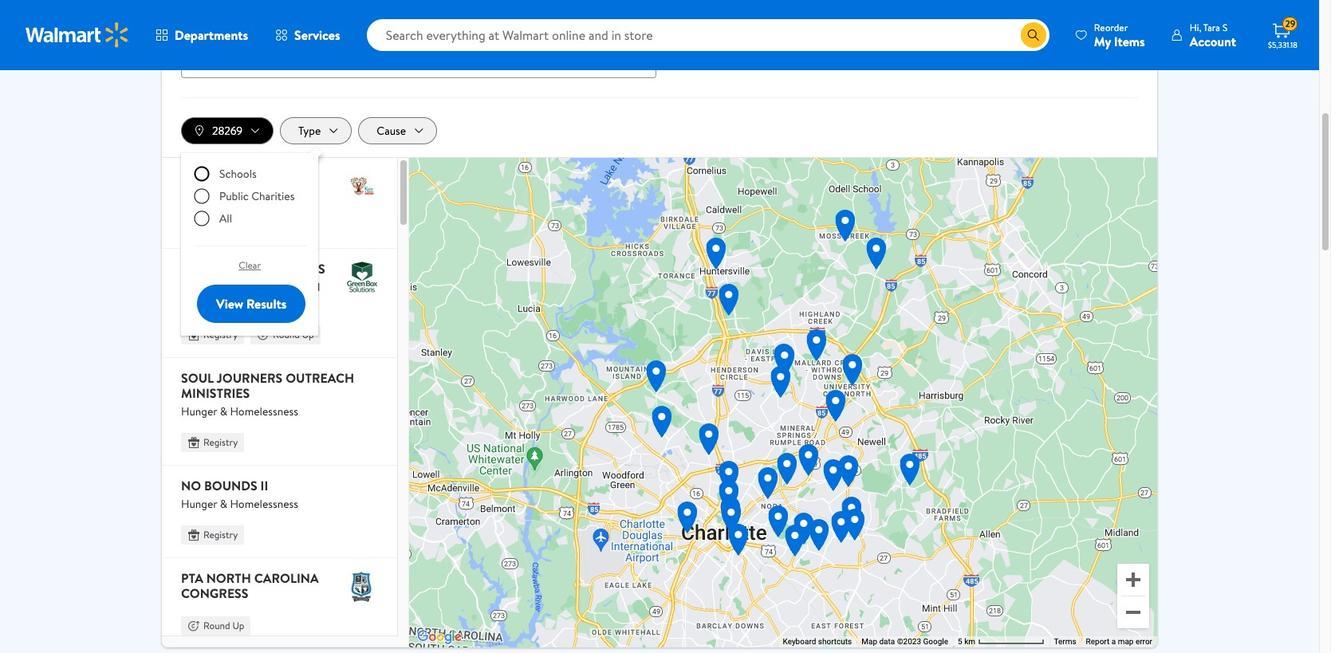 Task type: describe. For each thing, give the bounding box(es) containing it.
& for box
[[282, 280, 289, 295]]

Walmart Site-Wide search field
[[367, 19, 1050, 51]]

5
[[959, 638, 963, 647]]

registry
[[266, 14, 304, 30]]

cause
[[377, 123, 406, 139]]

congress
[[181, 585, 249, 602]]

Search charity or registry name text field
[[181, 34, 657, 78]]

action
[[181, 296, 213, 312]]

north
[[206, 570, 251, 588]]

search icon image
[[1028, 29, 1041, 41]]

$5,331.18
[[1269, 39, 1298, 50]]

clear button
[[194, 253, 306, 279]]

data
[[880, 638, 896, 647]]

journers
[[217, 370, 283, 387]]

homelessness inside soul journers outreach ministries hunger & homelessness
[[230, 404, 298, 420]]

all
[[219, 211, 232, 227]]

view
[[216, 295, 244, 313]]

registry for community
[[204, 328, 238, 342]]

©2023
[[898, 638, 922, 647]]

stigmaaside at 35.302475 latitude, -80.746987 image
[[820, 389, 852, 426]]

university soup kitchen at 35.264215 latitude, -80.770168 image
[[793, 443, 825, 481]]

terms link
[[1055, 638, 1077, 647]]

5 km button
[[954, 637, 1050, 648]]

ministries
[[181, 384, 250, 402]]

map data ©2023 google
[[862, 638, 949, 647]]

no bounds ii at 35.345016 latitude, -80.763218 image
[[801, 328, 833, 366]]

Public Charities radio
[[194, 189, 210, 205]]

terms
[[1055, 638, 1077, 647]]

reorder
[[1095, 20, 1129, 34]]

km
[[965, 638, 976, 647]]

homelessness inside the no bounds ii hunger & homelessness
[[230, 497, 298, 513]]

no bounds ii hunger & homelessness
[[181, 477, 298, 513]]

hunger inside the no bounds ii hunger & homelessness
[[181, 497, 217, 513]]

bounds
[[204, 477, 258, 495]]

bright hopes at 35.2564 latitude, -80.7356 image
[[833, 454, 865, 492]]

child
[[231, 169, 269, 187]]

solutions
[[255, 260, 325, 278]]

search button
[[673, 26, 749, 65]]

5 km
[[959, 638, 978, 647]]

services button
[[262, 16, 354, 54]]

results
[[247, 295, 287, 313]]

carolina
[[254, 570, 319, 588]]

services
[[295, 26, 340, 44]]

unique blessings at 35.21847 latitude, -80.730305 image
[[839, 508, 871, 545]]

search for search charity or registry name
[[181, 14, 214, 30]]

shortcuts
[[819, 638, 852, 647]]

view results button
[[197, 285, 306, 323]]

items
[[1115, 32, 1146, 50]]

& for journers
[[220, 404, 228, 420]]

community
[[181, 280, 238, 295]]

raise a child of the carolinas at 35.334726 latitude, -80.791218 image
[[768, 343, 800, 380]]

a brighter day - bnd ministries incorporated at 35.3231 latitude, -80.901 image
[[641, 359, 673, 397]]

keyboard shortcuts
[[783, 638, 852, 647]]

box
[[226, 260, 252, 278]]

type
[[299, 123, 321, 139]]

walmart image
[[26, 22, 129, 48]]

charities
[[251, 189, 295, 205]]

public
[[219, 189, 249, 205]]

raise
[[181, 169, 216, 187]]

type button
[[280, 117, 352, 145]]

reorder my items
[[1095, 20, 1146, 50]]

friendship day school for sci. / the arts at 35.278555 latitude, -80.856102 image
[[693, 422, 725, 460]]

up for carolina
[[233, 619, 244, 633]]

up for child
[[233, 219, 244, 232]]

pta north carolina congress of parents and teachers inc at 35.428932 latitude, -80.738324 image
[[830, 208, 862, 246]]

a
[[219, 169, 228, 187]]

green
[[181, 260, 223, 278]]

All radio
[[194, 211, 210, 227]]

connected to recover at 35.252304 latitude, -80.83885 image
[[713, 460, 745, 497]]

view results
[[216, 295, 287, 313]]

angels and sparrows soup kitchen inc at 35.4094161 latitude, -80.8498956 image
[[701, 236, 732, 274]]

the
[[292, 169, 316, 187]]

rooted hearts ministries inc at 35.327572 latitude, -80.732099 image
[[837, 353, 869, 390]]

round up for child
[[204, 219, 244, 232]]

map region
[[409, 158, 1158, 648]]

outreach
[[286, 370, 355, 387]]



Task type: vqa. For each thing, say whether or not it's contained in the screenshot.
'A CELEBRATION FOR YOU FOUNDATION at 35.215816 latitude, -80.774539' icon at the bottom of the page
yes



Task type: locate. For each thing, give the bounding box(es) containing it.
google image
[[413, 628, 466, 648]]

up right all
[[233, 219, 244, 232]]

b helpful love at 35.248084 latitude, -80.805133 image
[[752, 466, 784, 504]]

search
[[181, 14, 214, 30], [692, 37, 730, 54]]

registry up bounds
[[204, 436, 238, 449]]

ii
[[261, 477, 268, 495]]

soul journers outreach ministries at 35.319128 latitude, -80.793869 image
[[765, 365, 797, 402]]

account
[[1190, 32, 1237, 50]]

departments
[[175, 26, 248, 44]]

up up the outreach on the bottom left
[[302, 328, 314, 342]]

soul journers outreach ministries hunger & homelessness
[[181, 370, 355, 420]]

error
[[1136, 638, 1153, 647]]

& down "solutions" at the top left
[[282, 280, 289, 295]]

1 hunger from the top
[[181, 404, 217, 420]]

report a map error
[[1087, 638, 1153, 647]]

keyboard shortcuts button
[[783, 637, 852, 648]]

soul
[[181, 370, 214, 387]]

2 vertical spatial registry
[[204, 529, 238, 542]]

round up down results
[[273, 328, 314, 342]]

1 vertical spatial &
[[220, 404, 228, 420]]

a celebration for you foundation at 35.215816 latitude, -80.774539 image
[[788, 512, 820, 549]]

second harvest food bank of metrolina inc at 35.238955 latitude, -80.838765 image
[[713, 479, 745, 517]]

Search search field
[[367, 19, 1050, 51]]

0 vertical spatial &
[[282, 280, 289, 295]]

safe alliance inc at 35.223678 latitude, -80.836618 image
[[716, 501, 748, 538]]

public charities
[[219, 189, 295, 205]]

1 vertical spatial round
[[273, 328, 300, 342]]

of
[[272, 169, 290, 187]]

charlotte mecklenburg library foundation at 35.227274 latitude, -80.837428 image
[[715, 496, 747, 533]]

2 homelessness from the top
[[230, 497, 298, 513]]

raise a child of the carolinas
[[181, 169, 316, 201]]

search inside button
[[692, 37, 730, 54]]

1 homelessness from the top
[[230, 404, 298, 420]]

& inside the no bounds ii hunger & homelessness
[[220, 497, 228, 513]]

round for child
[[204, 219, 230, 232]]

1 can at 35.409297 latitude, -80.712 image
[[861, 236, 893, 274]]

round down results
[[273, 328, 300, 342]]

green box solutions community support & social action
[[181, 260, 325, 312]]

lions services inc at 35.258146 latitude, -80.788614 image
[[772, 452, 803, 489]]

pta north carolina congress
[[181, 570, 319, 602]]

s
[[1223, 20, 1228, 34]]

registry
[[204, 328, 238, 342], [204, 436, 238, 449], [204, 529, 238, 542]]

2 registry from the top
[[204, 436, 238, 449]]

my
[[1095, 32, 1112, 50]]

pta north carolina congress at 35.376952 latitude, -80.838437 image
[[713, 283, 745, 320]]

2 vertical spatial up
[[233, 619, 244, 633]]

american cancer society - south carolina at 35.2079 latitude, -80.8305 image
[[723, 523, 755, 560]]

search for search
[[692, 37, 730, 54]]

map
[[862, 638, 878, 647]]

round up for carolina
[[204, 619, 244, 633]]

0 vertical spatial round
[[204, 219, 230, 232]]

Schools radio
[[194, 166, 210, 182]]

28269 button
[[181, 117, 274, 145]]

schools
[[219, 166, 257, 182]]

tara
[[1204, 20, 1221, 34]]

1 registry from the top
[[204, 328, 238, 342]]

0 vertical spatial registry
[[204, 328, 238, 342]]

& down ministries
[[220, 404, 228, 420]]

search charity or registry name
[[181, 14, 333, 30]]

1 vertical spatial search
[[692, 37, 730, 54]]

equitybooks at 35.207507 latitude, -80.78146 image
[[780, 524, 811, 561]]

spreading love community outreach, inc at 35.291016 latitude, -80.896316 image
[[646, 405, 678, 442]]

hi, tara s account
[[1190, 20, 1237, 50]]

&
[[282, 280, 289, 295], [220, 404, 228, 420], [220, 497, 228, 513]]

social
[[292, 280, 320, 295]]

resourceslinked at 35.257559 latitude, -80.6827 image
[[894, 453, 926, 490]]

registry for ministries
[[204, 436, 238, 449]]

3 registry from the top
[[204, 529, 238, 542]]

registry for hunger
[[204, 529, 238, 542]]

1 vertical spatial homelessness
[[230, 497, 298, 513]]

round up down congress
[[204, 619, 244, 633]]

round down congress
[[204, 619, 230, 633]]

report
[[1087, 638, 1110, 647]]

0 vertical spatial up
[[233, 219, 244, 232]]

map
[[1119, 638, 1134, 647]]

hunger down ministries
[[181, 404, 217, 420]]

& down bounds
[[220, 497, 228, 513]]

support
[[240, 280, 279, 295]]

charity
[[217, 14, 251, 30]]

a
[[1112, 638, 1117, 647]]

& inside 'green box solutions community support & social action'
[[282, 280, 289, 295]]

carolinas
[[181, 184, 253, 201]]

2 vertical spatial &
[[220, 497, 228, 513]]

0 vertical spatial homelessness
[[230, 404, 298, 420]]

homelessness down ii
[[230, 497, 298, 513]]

28269
[[212, 123, 243, 139]]

& inside soul journers outreach ministries hunger & homelessness
[[220, 404, 228, 420]]

0 horizontal spatial search
[[181, 14, 214, 30]]

homelessness down journers
[[230, 404, 298, 420]]

coalicion latinoamericana at 35.211467 latitude, -80.760863 image
[[803, 518, 835, 556]]

pta
[[181, 570, 203, 588]]

up down congress
[[233, 619, 244, 633]]

name
[[307, 14, 333, 30]]

round up
[[204, 219, 244, 232], [273, 328, 314, 342], [204, 619, 244, 633]]

green box solutions at 35.3343481 latitude, -80.7906273 image
[[769, 343, 801, 381]]

2 vertical spatial round up
[[204, 619, 244, 633]]

report a map error link
[[1087, 638, 1153, 647]]

registry down the view
[[204, 328, 238, 342]]

homelessness
[[230, 404, 298, 420], [230, 497, 298, 513]]

vision beyond the eyes incorporated at 35.226832 latitude, -80.733213 image
[[836, 496, 868, 533]]

clear
[[239, 259, 261, 272]]

1 vertical spatial registry
[[204, 436, 238, 449]]

group
[[194, 166, 306, 233]]

hunger down no
[[181, 497, 217, 513]]

round down 'public charities' 'option'
[[204, 219, 230, 232]]

round up down public
[[204, 219, 244, 232]]

registry up 'north'
[[204, 529, 238, 542]]

cause button
[[359, 117, 437, 145]]

29
[[1286, 17, 1296, 30]]

0 vertical spatial round up
[[204, 219, 244, 232]]

no
[[181, 477, 201, 495]]

2 hunger from the top
[[181, 497, 217, 513]]

friends of charlotte-mecklenburg animal services incorporated at 35.221041 latitude, -80.796428 image
[[763, 505, 795, 542]]

1 vertical spatial up
[[302, 328, 314, 342]]

search charity or registry name element
[[181, 13, 660, 78]]

round for carolina
[[204, 619, 230, 633]]

group containing schools
[[194, 166, 306, 233]]

keyboard
[[783, 638, 817, 647]]

or
[[253, 14, 264, 30]]

1 horizontal spatial search
[[692, 37, 730, 54]]

1 vertical spatial round up
[[273, 328, 314, 342]]

hunger
[[181, 404, 217, 420], [181, 497, 217, 513]]

up
[[233, 219, 244, 232], [302, 328, 314, 342], [233, 619, 244, 633]]

2 vertical spatial round
[[204, 619, 230, 633]]

round
[[204, 219, 230, 232], [273, 328, 300, 342], [204, 619, 230, 633]]

hunger inside soul journers outreach ministries hunger & homelessness
[[181, 404, 217, 420]]

departments button
[[142, 16, 262, 54]]

classroom central inc at 35.22368 latitude, -80.87448 image
[[672, 501, 704, 538]]

hi,
[[1190, 20, 1202, 34]]

0 vertical spatial search
[[181, 14, 214, 30]]

google
[[924, 638, 949, 647]]

1 vertical spatial hunger
[[181, 497, 217, 513]]

champion house of care project one inc at 35.25367 latitude, -80.749003 image
[[818, 458, 850, 496]]

renew common goods at 35.216848 latitude, -80.741804 image
[[826, 510, 858, 548]]

0 vertical spatial hunger
[[181, 404, 217, 420]]



